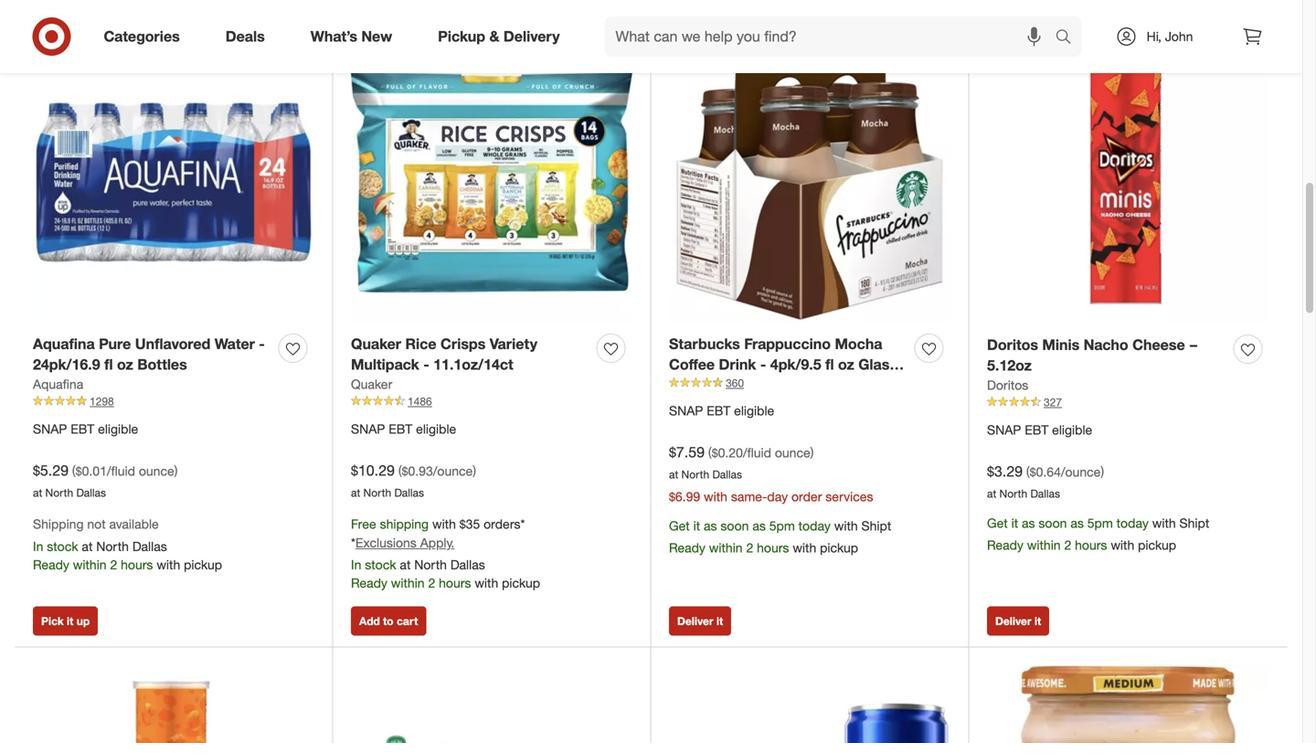 Task type: describe. For each thing, give the bounding box(es) containing it.
get it as soon as 5pm today with shipt ready within 2 hours with pickup for $3.29
[[987, 515, 1210, 553]]

it for doritos minis nacho cheese – 5.12oz
[[1035, 614, 1041, 628]]

bottles inside starbucks frappuccino mocha coffee drink - 4pk/9.5 fl oz glass bottles
[[669, 377, 719, 394]]

apply.
[[420, 535, 455, 551]]

( for $10.29
[[398, 463, 402, 479]]

/fluid for $5.29
[[107, 463, 135, 479]]

deals
[[226, 27, 265, 45]]

water
[[215, 335, 255, 353]]

exclusions apply. button
[[356, 534, 455, 552]]

dallas inside $10.29 ( $0.93 /ounce ) at north dallas
[[394, 486, 424, 500]]

unflavored
[[135, 335, 211, 353]]

snap ebt eligible down 360
[[669, 403, 774, 419]]

$0.64
[[1030, 464, 1061, 480]]

hours down day
[[757, 540, 789, 556]]

soon for $7.59
[[721, 518, 749, 534]]

to
[[383, 614, 394, 628]]

$35
[[460, 516, 480, 532]]

snap ebt eligible for doritos minis nacho cheese – 5.12oz
[[987, 422, 1093, 438]]

snap for aquafina pure unflavored water - 24pk/16.9 fl oz bottles
[[33, 421, 67, 437]]

coffee
[[669, 356, 715, 374]]

categories
[[104, 27, 180, 45]]

deals link
[[210, 16, 288, 57]]

mocha
[[835, 335, 883, 353]]

hi,
[[1147, 28, 1162, 44]]

doritos for doritos
[[987, 377, 1029, 393]]

$0.93
[[402, 463, 433, 479]]

$5.29
[[33, 462, 69, 480]]

ready inside free shipping with $35 orders* * exclusions apply. in stock at  north dallas ready within 2 hours with pickup
[[351, 575, 387, 591]]

snap ebt eligible for aquafina pure unflavored water - 24pk/16.9 fl oz bottles
[[33, 421, 138, 437]]

quaker link
[[351, 375, 392, 394]]

doritos link
[[987, 376, 1029, 394]]

exclusions
[[356, 535, 417, 551]]

north inside $10.29 ( $0.93 /ounce ) at north dallas
[[363, 486, 391, 500]]

doritos for doritos minis nacho cheese – 5.12oz
[[987, 336, 1038, 354]]

24pk/16.9
[[33, 356, 100, 374]]

$0.01
[[76, 463, 107, 479]]

at inside $3.29 ( $0.64 /ounce ) at north dallas
[[987, 487, 997, 500]]

get for $3.29
[[987, 515, 1008, 531]]

$6.99
[[669, 488, 700, 504]]

doritos minis nacho cheese – 5.12oz
[[987, 336, 1198, 375]]

deliver for $7.59
[[677, 614, 713, 628]]

hours inside shipping not available in stock at  north dallas ready within 2 hours with pickup
[[121, 557, 153, 573]]

aquafina link
[[33, 375, 83, 394]]

soon for $3.29
[[1039, 515, 1067, 531]]

$7.59
[[669, 444, 705, 461]]

starbucks
[[669, 335, 740, 353]]

north inside shipping not available in stock at  north dallas ready within 2 hours with pickup
[[96, 539, 129, 555]]

$10.29
[[351, 462, 395, 480]]

search button
[[1047, 16, 1091, 60]]

aquafina pure unflavored water - 24pk/16.9 fl oz bottles link
[[33, 334, 271, 375]]

*
[[351, 535, 356, 551]]

nacho
[[1084, 336, 1129, 354]]

cart
[[397, 614, 418, 628]]

new
[[361, 27, 392, 45]]

pickup & delivery link
[[422, 16, 583, 57]]

/ounce for $10.29
[[433, 463, 473, 479]]

john
[[1165, 28, 1193, 44]]

within inside free shipping with $35 orders* * exclusions apply. in stock at  north dallas ready within 2 hours with pickup
[[391, 575, 425, 591]]

ebt for doritos minis nacho cheese – 5.12oz
[[1025, 422, 1049, 438]]

stock inside free shipping with $35 orders* * exclusions apply. in stock at  north dallas ready within 2 hours with pickup
[[365, 557, 396, 573]]

pick it up button
[[33, 607, 98, 636]]

deliver for $3.29
[[995, 614, 1032, 628]]

order
[[792, 488, 822, 504]]

quaker for quaker
[[351, 376, 392, 392]]

$5.29 ( $0.01 /fluid ounce ) at north dallas
[[33, 462, 178, 500]]

$10.29 ( $0.93 /ounce ) at north dallas
[[351, 462, 476, 500]]

ready down $3.29
[[987, 537, 1024, 553]]

deliver it for $7.59
[[677, 614, 723, 628]]

free shipping with $35 orders* * exclusions apply. in stock at  north dallas ready within 2 hours with pickup
[[351, 516, 540, 591]]

360
[[726, 376, 744, 390]]

hours down $3.29 ( $0.64 /ounce ) at north dallas
[[1075, 537, 1107, 553]]

add to cart button
[[351, 607, 426, 636]]

search
[[1047, 29, 1091, 47]]

services
[[826, 488, 873, 504]]

hi, john
[[1147, 28, 1193, 44]]

doritos minis nacho cheese – 5.12oz link
[[987, 334, 1227, 376]]

north inside $3.29 ( $0.64 /ounce ) at north dallas
[[1000, 487, 1028, 500]]

same-
[[731, 488, 767, 504]]

bottles inside aquafina pure unflavored water - 24pk/16.9 fl oz bottles
[[137, 356, 187, 374]]

pick
[[41, 614, 64, 628]]

glass
[[859, 356, 898, 374]]

ready inside shipping not available in stock at  north dallas ready within 2 hours with pickup
[[33, 557, 69, 573]]

starbucks frappuccino mocha coffee drink - 4pk/9.5 fl oz glass bottles link
[[669, 334, 908, 394]]

in inside shipping not available in stock at  north dallas ready within 2 hours with pickup
[[33, 539, 43, 555]]

$3.29
[[987, 463, 1023, 481]]

ebt for aquafina pure unflavored water - 24pk/16.9 fl oz bottles
[[71, 421, 94, 437]]

cheese
[[1133, 336, 1185, 354]]

north inside $5.29 ( $0.01 /fluid ounce ) at north dallas
[[45, 486, 73, 500]]

what's new
[[311, 27, 392, 45]]

get it as soon as 5pm today with shipt ready within 2 hours with pickup for $7.59
[[669, 518, 891, 556]]

north inside free shipping with $35 orders* * exclusions apply. in stock at  north dallas ready within 2 hours with pickup
[[414, 557, 447, 573]]

at inside free shipping with $35 orders* * exclusions apply. in stock at  north dallas ready within 2 hours with pickup
[[400, 557, 411, 573]]

) inside $3.29 ( $0.64 /ounce ) at north dallas
[[1101, 464, 1104, 480]]

deliver it button for $7.59
[[669, 607, 731, 636]]

ebt for quaker rice crisps variety multipack - 11.1oz/14ct
[[389, 421, 412, 437]]

rice
[[405, 335, 436, 353]]

snap for doritos minis nacho cheese – 5.12oz
[[987, 422, 1021, 438]]

( for $3.29
[[1026, 464, 1030, 480]]

pickup
[[438, 27, 485, 45]]

5pm for $7.59
[[769, 518, 795, 534]]

today for $7.59
[[799, 518, 831, 534]]

up
[[77, 614, 90, 628]]

/ounce for $3.29
[[1061, 464, 1101, 480]]

shipping
[[380, 516, 429, 532]]

north inside $7.59 ( $0.20 /fluid ounce ) at north dallas $6.99 with same-day order services
[[682, 468, 709, 481]]

orders*
[[484, 516, 525, 532]]

within down $3.29 ( $0.64 /ounce ) at north dallas
[[1027, 537, 1061, 553]]

get for $7.59
[[669, 518, 690, 534]]

- inside aquafina pure unflavored water - 24pk/16.9 fl oz bottles
[[259, 335, 265, 353]]

what's
[[311, 27, 357, 45]]

eligible for aquafina pure unflavored water - 24pk/16.9 fl oz bottles
[[98, 421, 138, 437]]

2 inside shipping not available in stock at  north dallas ready within 2 hours with pickup
[[110, 557, 117, 573]]

quaker rice crisps variety multipack - 11.1oz/14ct
[[351, 335, 538, 374]]

ebt down 360
[[707, 403, 731, 419]]

crisps
[[441, 335, 486, 353]]

ready down $6.99
[[669, 540, 706, 556]]

snap ebt eligible for quaker rice crisps variety multipack - 11.1oz/14ct
[[351, 421, 456, 437]]

with inside $7.59 ( $0.20 /fluid ounce ) at north dallas $6.99 with same-day order services
[[704, 488, 728, 504]]

at inside $5.29 ( $0.01 /fluid ounce ) at north dallas
[[33, 486, 42, 500]]



Task type: locate. For each thing, give the bounding box(es) containing it.
eligible
[[734, 403, 774, 419], [98, 421, 138, 437], [416, 421, 456, 437], [1052, 422, 1093, 438]]

1298 link
[[33, 394, 314, 410]]

oz inside starbucks frappuccino mocha coffee drink - 4pk/9.5 fl oz glass bottles
[[838, 356, 855, 374]]

0 horizontal spatial today
[[799, 518, 831, 534]]

fl up '360' link
[[825, 356, 834, 374]]

at down $5.29
[[33, 486, 42, 500]]

5pm for $3.29
[[1088, 515, 1113, 531]]

with
[[704, 488, 728, 504], [1152, 515, 1176, 531], [432, 516, 456, 532], [834, 518, 858, 534], [1111, 537, 1135, 553], [793, 540, 816, 556], [157, 557, 180, 573], [475, 575, 498, 591]]

it for starbucks frappuccino mocha coffee drink - 4pk/9.5 fl oz glass bottles
[[717, 614, 723, 628]]

1 deliver it from the left
[[677, 614, 723, 628]]

0 horizontal spatial ounce
[[139, 463, 174, 479]]

1 horizontal spatial get
[[987, 515, 1008, 531]]

2 fl from the left
[[825, 356, 834, 374]]

( inside $3.29 ( $0.64 /ounce ) at north dallas
[[1026, 464, 1030, 480]]

dallas down $0.01
[[76, 486, 106, 500]]

in down "*"
[[351, 557, 361, 573]]

2 deliver from the left
[[995, 614, 1032, 628]]

deliver it
[[677, 614, 723, 628], [995, 614, 1041, 628]]

2 down apply.
[[428, 575, 435, 591]]

ounce inside $5.29 ( $0.01 /fluid ounce ) at north dallas
[[139, 463, 174, 479]]

) up the order
[[810, 445, 814, 461]]

0 vertical spatial bottles
[[137, 356, 187, 374]]

0 horizontal spatial 5pm
[[769, 518, 795, 534]]

quaker up multipack on the left of the page
[[351, 335, 401, 353]]

quaker inside quaker rice crisps variety multipack - 11.1oz/14ct
[[351, 335, 401, 353]]

2 horizontal spatial -
[[760, 356, 766, 374]]

dallas inside $3.29 ( $0.64 /ounce ) at north dallas
[[1031, 487, 1060, 500]]

/fluid inside $7.59 ( $0.20 /fluid ounce ) at north dallas $6.99 with same-day order services
[[743, 445, 771, 461]]

dallas down apply.
[[450, 557, 485, 573]]

as
[[1022, 515, 1035, 531], [1071, 515, 1084, 531], [704, 518, 717, 534], [753, 518, 766, 534]]

doritos inside doritos minis nacho cheese – 5.12oz
[[987, 336, 1038, 354]]

( for $5.29
[[72, 463, 76, 479]]

1 horizontal spatial deliver it
[[995, 614, 1041, 628]]

shipping not available in stock at  north dallas ready within 2 hours with pickup
[[33, 516, 222, 573]]

quaker rice crisps variety multipack - 11.1oz/14ct image
[[351, 41, 633, 323], [351, 41, 633, 323]]

at down "exclusions apply." button on the bottom left of the page
[[400, 557, 411, 573]]

drink
[[719, 356, 756, 374]]

quaker down multipack on the left of the page
[[351, 376, 392, 392]]

0 vertical spatial doritos
[[987, 336, 1038, 354]]

pickup
[[1138, 537, 1176, 553], [820, 540, 858, 556], [184, 557, 222, 573], [502, 575, 540, 591]]

north down $3.29
[[1000, 487, 1028, 500]]

get it as soon as 5pm today with shipt ready within 2 hours with pickup down $3.29 ( $0.64 /ounce ) at north dallas
[[987, 515, 1210, 553]]

1 horizontal spatial 5pm
[[1088, 515, 1113, 531]]

) down 1298 "link"
[[174, 463, 178, 479]]

oz down pure
[[117, 356, 133, 374]]

ready down shipping
[[33, 557, 69, 573]]

1 horizontal spatial bottles
[[669, 377, 719, 394]]

dallas inside $5.29 ( $0.01 /fluid ounce ) at north dallas
[[76, 486, 106, 500]]

stock inside shipping not available in stock at  north dallas ready within 2 hours with pickup
[[47, 539, 78, 555]]

soon
[[1039, 515, 1067, 531], [721, 518, 749, 534]]

deliver
[[677, 614, 713, 628], [995, 614, 1032, 628]]

0 horizontal spatial oz
[[117, 356, 133, 374]]

- inside starbucks frappuccino mocha coffee drink - 4pk/9.5 fl oz glass bottles
[[760, 356, 766, 374]]

1 vertical spatial /fluid
[[107, 463, 135, 479]]

360 link
[[669, 375, 951, 391]]

1 vertical spatial aquafina
[[33, 376, 83, 392]]

327 link
[[987, 394, 1270, 411]]

- for starbucks
[[760, 356, 766, 374]]

1 horizontal spatial in
[[351, 557, 361, 573]]

snap
[[669, 403, 703, 419], [33, 421, 67, 437], [351, 421, 385, 437], [987, 422, 1021, 438]]

free
[[351, 516, 376, 532]]

fl down pure
[[104, 356, 113, 374]]

eligible down 327
[[1052, 422, 1093, 438]]

2 deliver it button from the left
[[987, 607, 1050, 636]]

quaker for quaker rice crisps variety multipack - 11.1oz/14ct
[[351, 335, 401, 353]]

starbucks frappuccino mocha coffee drink - 4pk/9.5 fl oz glass bottles image
[[669, 41, 951, 323], [669, 41, 951, 323]]

1298
[[90, 394, 114, 408]]

0 vertical spatial /fluid
[[743, 445, 771, 461]]

at up $6.99
[[669, 468, 678, 481]]

north down not
[[96, 539, 129, 555]]

ounce for $5.29
[[139, 463, 174, 479]]

dallas inside $7.59 ( $0.20 /fluid ounce ) at north dallas $6.99 with same-day order services
[[713, 468, 742, 481]]

dallas down $0.64
[[1031, 487, 1060, 500]]

what's new link
[[295, 16, 415, 57]]

at
[[669, 468, 678, 481], [33, 486, 42, 500], [351, 486, 360, 500], [987, 487, 997, 500], [82, 539, 93, 555], [400, 557, 411, 573]]

starbucks frappuccino mocha coffee drink - 4pk/9.5 fl oz glass bottles
[[669, 335, 898, 394]]

pick it up
[[41, 614, 90, 628]]

$0.20
[[712, 445, 743, 461]]

1 horizontal spatial /ounce
[[1061, 464, 1101, 480]]

ebt down 1486
[[389, 421, 412, 437]]

- right 'drink'
[[760, 356, 766, 374]]

0 horizontal spatial get
[[669, 518, 690, 534]]

1 horizontal spatial deliver
[[995, 614, 1032, 628]]

- inside quaker rice crisps variety multipack - 11.1oz/14ct
[[423, 356, 429, 374]]

0 horizontal spatial shipt
[[862, 518, 891, 534]]

get it as soon as 5pm today with shipt ready within 2 hours with pickup down day
[[669, 518, 891, 556]]

get
[[987, 515, 1008, 531], [669, 518, 690, 534]]

in down shipping
[[33, 539, 43, 555]]

0 horizontal spatial get it as soon as 5pm today with shipt ready within 2 hours with pickup
[[669, 518, 891, 556]]

eligible down 1298
[[98, 421, 138, 437]]

-
[[259, 335, 265, 353], [423, 356, 429, 374], [760, 356, 766, 374]]

oz inside aquafina pure unflavored water - 24pk/16.9 fl oz bottles
[[117, 356, 133, 374]]

north down apply.
[[414, 557, 447, 573]]

snap up $7.59
[[669, 403, 703, 419]]

variety
[[490, 335, 538, 353]]

in inside free shipping with $35 orders* * exclusions apply. in stock at  north dallas ready within 2 hours with pickup
[[351, 557, 361, 573]]

stock down the "exclusions"
[[365, 557, 396, 573]]

( right $3.29
[[1026, 464, 1030, 480]]

ebt down 1298
[[71, 421, 94, 437]]

1 vertical spatial stock
[[365, 557, 396, 573]]

$3.29 ( $0.64 /ounce ) at north dallas
[[987, 463, 1104, 500]]

within down same-
[[709, 540, 743, 556]]

ebt down 327
[[1025, 422, 1049, 438]]

1 aquafina from the top
[[33, 335, 95, 353]]

/fluid
[[743, 445, 771, 461], [107, 463, 135, 479]]

1 quaker from the top
[[351, 335, 401, 353]]

2 doritos from the top
[[987, 377, 1029, 393]]

available
[[109, 516, 159, 532]]

bottles down the coffee
[[669, 377, 719, 394]]

1 fl from the left
[[104, 356, 113, 374]]

) inside $5.29 ( $0.01 /fluid ounce ) at north dallas
[[174, 463, 178, 479]]

pickup inside free shipping with $35 orders* * exclusions apply. in stock at  north dallas ready within 2 hours with pickup
[[502, 575, 540, 591]]

soon down same-
[[721, 518, 749, 534]]

1486 link
[[351, 394, 633, 410]]

( inside $5.29 ( $0.01 /fluid ounce ) at north dallas
[[72, 463, 76, 479]]

shipt for starbucks frappuccino mocha coffee drink - 4pk/9.5 fl oz glass bottles
[[862, 518, 891, 534]]

dallas inside free shipping with $35 orders* * exclusions apply. in stock at  north dallas ready within 2 hours with pickup
[[450, 557, 485, 573]]

today for $3.29
[[1117, 515, 1149, 531]]

dallas down "available"
[[132, 539, 167, 555]]

multipack
[[351, 356, 419, 374]]

aquafina pure unflavored water - 24pk/16.9 fl oz bottles
[[33, 335, 265, 374]]

0 horizontal spatial /ounce
[[433, 463, 473, 479]]

2 quaker from the top
[[351, 376, 392, 392]]

doritos
[[987, 336, 1038, 354], [987, 377, 1029, 393]]

aquafina inside aquafina pure unflavored water - 24pk/16.9 fl oz bottles
[[33, 335, 95, 353]]

dallas
[[713, 468, 742, 481], [76, 486, 106, 500], [394, 486, 424, 500], [1031, 487, 1060, 500], [132, 539, 167, 555], [450, 557, 485, 573]]

bubly lime sparkling water - 8pk/12 fl oz cans image
[[351, 666, 633, 743], [351, 666, 633, 743]]

at down not
[[82, 539, 93, 555]]

4pk/9.5
[[770, 356, 821, 374]]

1 horizontal spatial soon
[[1039, 515, 1067, 531]]

aquafina for aquafina
[[33, 376, 83, 392]]

bottles down unflavored
[[137, 356, 187, 374]]

deliver it for $3.29
[[995, 614, 1041, 628]]

with inside shipping not available in stock at  north dallas ready within 2 hours with pickup
[[157, 557, 180, 573]]

ounce up the order
[[775, 445, 810, 461]]

0 vertical spatial ounce
[[775, 445, 810, 461]]

1 vertical spatial doritos
[[987, 377, 1029, 393]]

snap for quaker rice crisps variety multipack - 11.1oz/14ct
[[351, 421, 385, 437]]

$7.59 ( $0.20 /fluid ounce ) at north dallas $6.99 with same-day order services
[[669, 444, 873, 504]]

1 horizontal spatial -
[[423, 356, 429, 374]]

snap ebt eligible down 1486
[[351, 421, 456, 437]]

1 doritos from the top
[[987, 336, 1038, 354]]

1 horizontal spatial fl
[[825, 356, 834, 374]]

1 deliver from the left
[[677, 614, 713, 628]]

1 deliver it button from the left
[[669, 607, 731, 636]]

oz down mocha
[[838, 356, 855, 374]]

5.12oz
[[987, 357, 1032, 375]]

1 horizontal spatial ounce
[[775, 445, 810, 461]]

stock down shipping
[[47, 539, 78, 555]]

within up cart
[[391, 575, 425, 591]]

–
[[1189, 336, 1198, 354]]

( inside $7.59 ( $0.20 /fluid ounce ) at north dallas $6.99 with same-day order services
[[708, 445, 712, 461]]

0 horizontal spatial deliver it button
[[669, 607, 731, 636]]

0 horizontal spatial in
[[33, 539, 43, 555]]

(
[[708, 445, 712, 461], [72, 463, 76, 479], [398, 463, 402, 479], [1026, 464, 1030, 480]]

1 horizontal spatial today
[[1117, 515, 1149, 531]]

1 horizontal spatial /fluid
[[743, 445, 771, 461]]

day
[[767, 488, 788, 504]]

ounce up "available"
[[139, 463, 174, 479]]

1 horizontal spatial oz
[[838, 356, 855, 374]]

2 down $3.29 ( $0.64 /ounce ) at north dallas
[[1064, 537, 1072, 553]]

2 inside free shipping with $35 orders* * exclusions apply. in stock at  north dallas ready within 2 hours with pickup
[[428, 575, 435, 591]]

1 horizontal spatial shipt
[[1180, 515, 1210, 531]]

at down $3.29
[[987, 487, 997, 500]]

add to cart
[[359, 614, 418, 628]]

eligible down 360
[[734, 403, 774, 419]]

not
[[87, 516, 106, 532]]

bottles
[[137, 356, 187, 374], [669, 377, 719, 394]]

north
[[682, 468, 709, 481], [45, 486, 73, 500], [363, 486, 391, 500], [1000, 487, 1028, 500], [96, 539, 129, 555], [414, 557, 447, 573]]

snap up $5.29
[[33, 421, 67, 437]]

ounce for $7.59
[[775, 445, 810, 461]]

/fluid up same-
[[743, 445, 771, 461]]

2
[[1064, 537, 1072, 553], [746, 540, 753, 556], [110, 557, 117, 573], [428, 575, 435, 591]]

doritos up 5.12oz at the right of page
[[987, 336, 1038, 354]]

pure
[[99, 335, 131, 353]]

0 vertical spatial stock
[[47, 539, 78, 555]]

at down $10.29
[[351, 486, 360, 500]]

hours down "available"
[[121, 557, 153, 573]]

it inside pick it up button
[[67, 614, 73, 628]]

- right water
[[259, 335, 265, 353]]

deliver it button for $3.29
[[987, 607, 1050, 636]]

/ounce up $35 at the bottom left of the page
[[433, 463, 473, 479]]

2 down same-
[[746, 540, 753, 556]]

today
[[1117, 515, 1149, 531], [799, 518, 831, 534]]

hours down apply.
[[439, 575, 471, 591]]

aquafina down the 24pk/16.9
[[33, 376, 83, 392]]

ounce
[[775, 445, 810, 461], [139, 463, 174, 479]]

deliver it button
[[669, 607, 731, 636], [987, 607, 1050, 636]]

1 vertical spatial in
[[351, 557, 361, 573]]

5pm down $3.29 ( $0.64 /ounce ) at north dallas
[[1088, 515, 1113, 531]]

minis
[[1042, 336, 1080, 354]]

shipt
[[1180, 515, 1210, 531], [862, 518, 891, 534]]

eligible for doritos minis nacho cheese – 5.12oz
[[1052, 422, 1093, 438]]

north down $7.59
[[682, 468, 709, 481]]

it for aquafina pure unflavored water - 24pk/16.9 fl oz bottles
[[67, 614, 73, 628]]

( for $7.59
[[708, 445, 712, 461]]

doritos down 5.12oz at the right of page
[[987, 377, 1029, 393]]

add
[[359, 614, 380, 628]]

in
[[33, 539, 43, 555], [351, 557, 361, 573]]

0 horizontal spatial fl
[[104, 356, 113, 374]]

dallas down $0.20
[[713, 468, 742, 481]]

ready up add
[[351, 575, 387, 591]]

5pm
[[1088, 515, 1113, 531], [769, 518, 795, 534]]

0 horizontal spatial -
[[259, 335, 265, 353]]

eligible for quaker rice crisps variety multipack - 11.1oz/14ct
[[416, 421, 456, 437]]

/fluid up "available"
[[107, 463, 135, 479]]

snap ebt eligible down 327
[[987, 422, 1093, 438]]

1 horizontal spatial stock
[[365, 557, 396, 573]]

) up $35 at the bottom left of the page
[[473, 463, 476, 479]]

( right $10.29
[[398, 463, 402, 479]]

) inside $10.29 ( $0.93 /ounce ) at north dallas
[[473, 463, 476, 479]]

1 oz from the left
[[117, 356, 133, 374]]

2 down "available"
[[110, 557, 117, 573]]

snap ebt eligible
[[669, 403, 774, 419], [33, 421, 138, 437], [351, 421, 456, 437], [987, 422, 1093, 438]]

1 vertical spatial ounce
[[139, 463, 174, 479]]

/fluid inside $5.29 ( $0.01 /fluid ounce ) at north dallas
[[107, 463, 135, 479]]

snap up $3.29
[[987, 422, 1021, 438]]

get down $3.29
[[987, 515, 1008, 531]]

quaker
[[351, 335, 401, 353], [351, 376, 392, 392]]

pickup & delivery
[[438, 27, 560, 45]]

0 horizontal spatial deliver
[[677, 614, 713, 628]]

0 vertical spatial in
[[33, 539, 43, 555]]

) right $0.64
[[1101, 464, 1104, 480]]

1 vertical spatial quaker
[[351, 376, 392, 392]]

1 horizontal spatial get it as soon as 5pm today with shipt ready within 2 hours with pickup
[[987, 515, 1210, 553]]

frappuccino
[[744, 335, 831, 353]]

dallas inside shipping not available in stock at  north dallas ready within 2 hours with pickup
[[132, 539, 167, 555]]

tostitos salsa con queso medium - 15oz image
[[987, 666, 1270, 743], [987, 666, 1270, 743]]

/ounce inside $3.29 ( $0.64 /ounce ) at north dallas
[[1061, 464, 1101, 480]]

&
[[489, 27, 500, 45]]

1486
[[408, 394, 432, 408]]

0 vertical spatial quaker
[[351, 335, 401, 353]]

aquafina for aquafina pure unflavored water - 24pk/16.9 fl oz bottles
[[33, 335, 95, 353]]

0 horizontal spatial /fluid
[[107, 463, 135, 479]]

dallas down '$0.93'
[[394, 486, 424, 500]]

2 oz from the left
[[838, 356, 855, 374]]

0 horizontal spatial soon
[[721, 518, 749, 534]]

( inside $10.29 ( $0.93 /ounce ) at north dallas
[[398, 463, 402, 479]]

1 horizontal spatial deliver it button
[[987, 607, 1050, 636]]

0 horizontal spatial bottles
[[137, 356, 187, 374]]

2 deliver it from the left
[[995, 614, 1041, 628]]

/ounce down 327
[[1061, 464, 1101, 480]]

cheetos minis cheddar bites – 3.62oz image
[[33, 666, 314, 743], [33, 666, 314, 743]]

- for quaker
[[423, 356, 429, 374]]

/fluid for $7.59
[[743, 445, 771, 461]]

5pm down day
[[769, 518, 795, 534]]

within inside shipping not available in stock at  north dallas ready within 2 hours with pickup
[[73, 557, 107, 573]]

aquafina
[[33, 335, 95, 353], [33, 376, 83, 392]]

fl inside aquafina pure unflavored water - 24pk/16.9 fl oz bottles
[[104, 356, 113, 374]]

shipt for doritos minis nacho cheese – 5.12oz
[[1180, 515, 1210, 531]]

2 aquafina from the top
[[33, 376, 83, 392]]

north down $5.29
[[45, 486, 73, 500]]

( right $7.59
[[708, 445, 712, 461]]

/ounce
[[433, 463, 473, 479], [1061, 464, 1101, 480]]

hours inside free shipping with $35 orders* * exclusions apply. in stock at  north dallas ready within 2 hours with pickup
[[439, 575, 471, 591]]

shipping
[[33, 516, 84, 532]]

pepsi - 10pk/7.5 fl oz mini cans image
[[669, 666, 951, 743], [669, 666, 951, 743]]

0 vertical spatial aquafina
[[33, 335, 95, 353]]

eligible down 1486
[[416, 421, 456, 437]]

aquafina pure unflavored water - 24pk/16.9 fl oz bottles image
[[33, 41, 314, 323], [33, 41, 314, 323]]

ounce inside $7.59 ( $0.20 /fluid ounce ) at north dallas $6.99 with same-day order services
[[775, 445, 810, 461]]

- down "rice"
[[423, 356, 429, 374]]

0 horizontal spatial stock
[[47, 539, 78, 555]]

quaker rice crisps variety multipack - 11.1oz/14ct link
[[351, 334, 590, 375]]

pickup inside shipping not available in stock at  north dallas ready within 2 hours with pickup
[[184, 557, 222, 573]]

doritos minis nacho cheese – 5.12oz image
[[987, 41, 1270, 324], [987, 41, 1270, 324]]

aquafina up the 24pk/16.9
[[33, 335, 95, 353]]

within down not
[[73, 557, 107, 573]]

at inside $7.59 ( $0.20 /fluid ounce ) at north dallas $6.99 with same-day order services
[[669, 468, 678, 481]]

north down $10.29
[[363, 486, 391, 500]]

stock
[[47, 539, 78, 555], [365, 557, 396, 573]]

at inside $10.29 ( $0.93 /ounce ) at north dallas
[[351, 486, 360, 500]]

snap ebt eligible down 1298
[[33, 421, 138, 437]]

) inside $7.59 ( $0.20 /fluid ounce ) at north dallas $6.99 with same-day order services
[[810, 445, 814, 461]]

at inside shipping not available in stock at  north dallas ready within 2 hours with pickup
[[82, 539, 93, 555]]

/ounce inside $10.29 ( $0.93 /ounce ) at north dallas
[[433, 463, 473, 479]]

1 vertical spatial bottles
[[669, 377, 719, 394]]

it
[[1012, 515, 1018, 531], [693, 518, 700, 534], [67, 614, 73, 628], [717, 614, 723, 628], [1035, 614, 1041, 628]]

fl inside starbucks frappuccino mocha coffee drink - 4pk/9.5 fl oz glass bottles
[[825, 356, 834, 374]]

11.1oz/14ct
[[433, 356, 513, 374]]

categories link
[[88, 16, 203, 57]]

get down $6.99
[[669, 518, 690, 534]]

get it as soon as 5pm today with shipt ready within 2 hours with pickup
[[987, 515, 1210, 553], [669, 518, 891, 556]]

( right $5.29
[[72, 463, 76, 479]]

delivery
[[504, 27, 560, 45]]

soon down $3.29 ( $0.64 /ounce ) at north dallas
[[1039, 515, 1067, 531]]

snap up $10.29
[[351, 421, 385, 437]]

0 horizontal spatial deliver it
[[677, 614, 723, 628]]

What can we help you find? suggestions appear below search field
[[605, 16, 1060, 57]]

327
[[1044, 395, 1062, 409]]



Task type: vqa. For each thing, say whether or not it's contained in the screenshot.
"Clear" associated with Clear all
no



